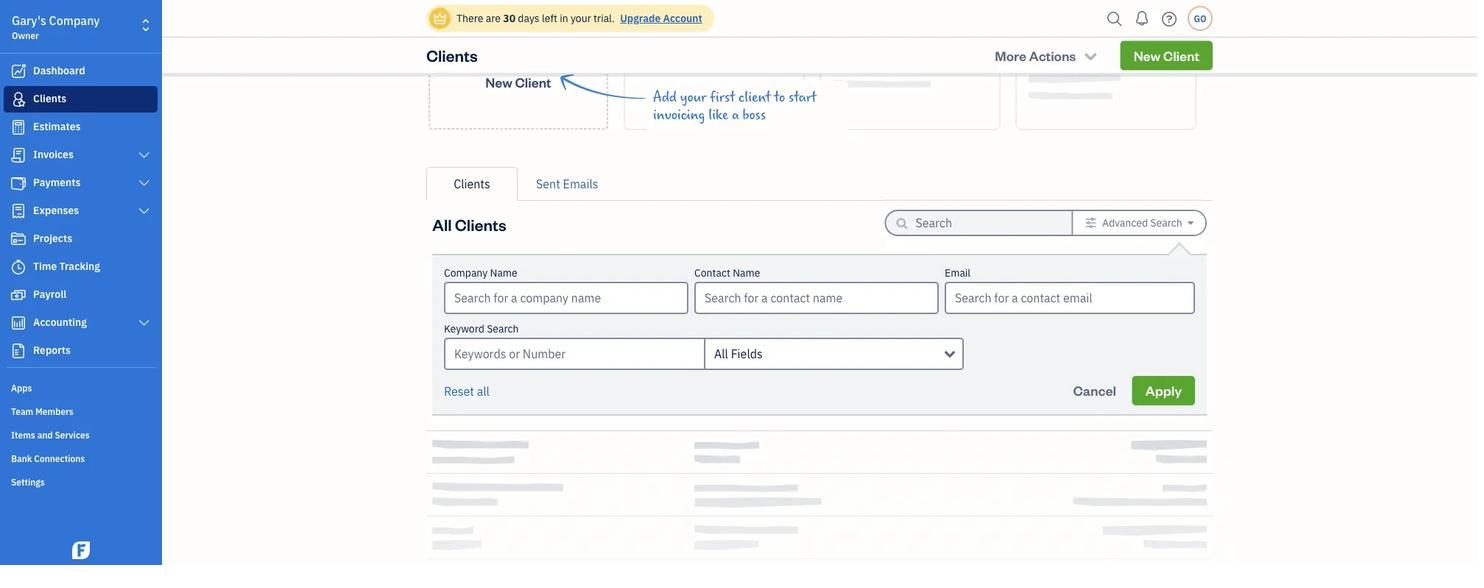 Task type: describe. For each thing, give the bounding box(es) containing it.
bank
[[11, 453, 32, 465]]

estimates link
[[4, 114, 158, 141]]

members
[[35, 406, 74, 418]]

0 vertical spatial new client
[[1134, 47, 1200, 64]]

estimates
[[33, 120, 81, 133]]

clients up company name
[[455, 214, 507, 235]]

chevron large down image for accounting
[[137, 318, 151, 329]]

account
[[663, 11, 703, 25]]

start
[[789, 89, 817, 105]]

crown image
[[432, 11, 448, 26]]

services
[[55, 430, 90, 441]]

freshbooks image
[[69, 542, 93, 560]]

keyword
[[444, 322, 485, 336]]

team members
[[11, 406, 74, 418]]

owner
[[12, 29, 39, 41]]

expenses link
[[4, 198, 158, 225]]

clients down the crown image
[[427, 45, 478, 66]]

All Fields field
[[704, 338, 964, 371]]

email
[[945, 266, 971, 280]]

payments link
[[4, 170, 158, 197]]

projects
[[33, 232, 72, 245]]

upgrade account link
[[618, 11, 703, 25]]

go
[[1195, 13, 1207, 24]]

chart image
[[10, 316, 27, 331]]

payment image
[[10, 176, 27, 191]]

0 vertical spatial new
[[1134, 47, 1161, 64]]

all clients
[[432, 214, 507, 235]]

items and services
[[11, 430, 90, 441]]

your inside add your first client to start invoicing like a boss
[[681, 89, 707, 105]]

cancel button
[[1061, 376, 1130, 406]]

client
[[739, 89, 771, 105]]

settings link
[[4, 471, 158, 493]]

all fields
[[715, 347, 763, 362]]

left
[[542, 11, 558, 25]]

keyword search
[[444, 322, 519, 336]]

1 vertical spatial client
[[515, 73, 552, 91]]

cancel
[[1074, 382, 1117, 400]]

apps
[[11, 382, 32, 394]]

Keywords or Number text field
[[444, 338, 704, 371]]

more actions button
[[982, 41, 1112, 70]]

dashboard link
[[4, 58, 158, 85]]

accounting
[[33, 316, 87, 329]]

invoices link
[[4, 142, 158, 169]]

actions
[[1030, 47, 1077, 64]]

company inside the gary's company owner
[[49, 13, 100, 28]]

all
[[477, 384, 490, 400]]

money image
[[10, 288, 27, 303]]

clients up all clients
[[454, 176, 491, 192]]

time tracking link
[[4, 254, 158, 281]]

are
[[486, 11, 501, 25]]

payments
[[33, 176, 81, 189]]

settings
[[11, 477, 45, 488]]

dashboard image
[[10, 64, 27, 79]]

notifications image
[[1131, 4, 1154, 33]]

payroll link
[[4, 282, 158, 309]]

add your first client to start invoicing like a boss
[[653, 89, 817, 123]]

team
[[11, 406, 33, 418]]

company name
[[444, 266, 518, 280]]

reset all button
[[444, 383, 490, 401]]

clients inside main element
[[33, 92, 66, 105]]

Search for a contact name text field
[[696, 284, 938, 313]]

1 vertical spatial new
[[486, 73, 513, 91]]

contact name
[[695, 266, 761, 280]]

sent emails
[[536, 176, 599, 192]]

tracking
[[59, 260, 100, 273]]

gary's company owner
[[12, 13, 100, 41]]

reports link
[[4, 338, 158, 365]]

time tracking
[[33, 260, 100, 273]]

0 horizontal spatial clients link
[[4, 86, 158, 113]]



Task type: vqa. For each thing, say whether or not it's contained in the screenshot.
Apps
yes



Task type: locate. For each thing, give the bounding box(es) containing it.
1 horizontal spatial new client
[[1134, 47, 1200, 64]]

upgrade
[[620, 11, 661, 25]]

chevron large down image for payments
[[137, 178, 151, 189]]

name for company name
[[490, 266, 518, 280]]

there
[[457, 11, 484, 25]]

1 horizontal spatial search
[[1151, 216, 1183, 230]]

0 vertical spatial chevron large down image
[[137, 178, 151, 189]]

chevron large down image for expenses
[[137, 206, 151, 217]]

advanced
[[1103, 216, 1149, 230]]

go button
[[1188, 6, 1213, 31]]

chevrondown image
[[1083, 48, 1100, 63]]

bank connections link
[[4, 447, 158, 469]]

report image
[[10, 344, 27, 359]]

payroll
[[33, 288, 67, 301]]

advanced search button
[[1074, 211, 1206, 235]]

0 vertical spatial client
[[1164, 47, 1200, 64]]

Search for a company name text field
[[446, 284, 687, 313]]

0 horizontal spatial client
[[515, 73, 552, 91]]

emails
[[563, 176, 599, 192]]

timer image
[[10, 260, 27, 275]]

main element
[[0, 0, 199, 566]]

items
[[11, 430, 35, 441]]

Search text field
[[916, 211, 1049, 235]]

1 horizontal spatial company
[[444, 266, 488, 280]]

0 horizontal spatial your
[[571, 11, 591, 25]]

go to help image
[[1158, 8, 1182, 30]]

all
[[432, 214, 452, 235], [715, 347, 729, 362]]

search image
[[1104, 8, 1127, 30]]

chevron large down image for invoices
[[137, 150, 151, 161]]

chevron large down image up reports link
[[137, 318, 151, 329]]

invoicing
[[653, 107, 705, 123]]

Search for a contact email text field
[[947, 284, 1194, 313]]

gary's
[[12, 13, 46, 28]]

1 horizontal spatial clients link
[[427, 167, 518, 201]]

1 vertical spatial clients link
[[427, 167, 518, 201]]

1 vertical spatial chevron large down image
[[137, 206, 151, 217]]

chevron large down image up "projects" link
[[137, 206, 151, 217]]

more actions
[[996, 47, 1077, 64]]

0 horizontal spatial new client link
[[429, 8, 609, 130]]

1 horizontal spatial new client link
[[1121, 41, 1213, 70]]

add
[[653, 89, 677, 105]]

chevron large down image up expenses link
[[137, 178, 151, 189]]

2 name from the left
[[733, 266, 761, 280]]

new client link
[[429, 8, 609, 130], [1121, 41, 1213, 70]]

chevron large down image
[[137, 150, 151, 161], [137, 318, 151, 329]]

accounting link
[[4, 310, 158, 337]]

project image
[[10, 232, 27, 247]]

0 vertical spatial company
[[49, 13, 100, 28]]

chevron large down image inside invoices link
[[137, 150, 151, 161]]

settings image
[[1086, 217, 1097, 229]]

2 chevron large down image from the top
[[137, 206, 151, 217]]

fields
[[731, 347, 763, 362]]

client
[[1164, 47, 1200, 64], [515, 73, 552, 91]]

all left fields
[[715, 347, 729, 362]]

to
[[775, 89, 786, 105]]

new down are
[[486, 73, 513, 91]]

clients
[[427, 45, 478, 66], [33, 92, 66, 105], [454, 176, 491, 192], [455, 214, 507, 235]]

1 vertical spatial all
[[715, 347, 729, 362]]

bank connections
[[11, 453, 85, 465]]

invoices
[[33, 148, 74, 161]]

all for all fields
[[715, 347, 729, 362]]

reset all
[[444, 384, 490, 400]]

all inside field
[[715, 347, 729, 362]]

1 horizontal spatial client
[[1164, 47, 1200, 64]]

1 vertical spatial company
[[444, 266, 488, 280]]

team members link
[[4, 400, 158, 422]]

first
[[710, 89, 736, 105]]

search right the keyword
[[487, 322, 519, 336]]

chevron large down image
[[137, 178, 151, 189], [137, 206, 151, 217]]

name down all clients
[[490, 266, 518, 280]]

1 horizontal spatial your
[[681, 89, 707, 105]]

in
[[560, 11, 568, 25]]

0 horizontal spatial search
[[487, 322, 519, 336]]

0 horizontal spatial new client
[[486, 73, 552, 91]]

more
[[996, 47, 1027, 64]]

search for advanced search
[[1151, 216, 1183, 230]]

connections
[[34, 453, 85, 465]]

a
[[732, 107, 740, 123]]

new down notifications image
[[1134, 47, 1161, 64]]

reports
[[33, 344, 71, 357]]

items and services link
[[4, 424, 158, 446]]

search
[[1151, 216, 1183, 230], [487, 322, 519, 336]]

0 horizontal spatial company
[[49, 13, 100, 28]]

1 horizontal spatial all
[[715, 347, 729, 362]]

invoice image
[[10, 148, 27, 163]]

0 vertical spatial search
[[1151, 216, 1183, 230]]

chevron large down image down estimates link
[[137, 150, 151, 161]]

1 chevron large down image from the top
[[137, 178, 151, 189]]

client image
[[10, 92, 27, 107]]

like
[[709, 107, 729, 123]]

1 name from the left
[[490, 266, 518, 280]]

estimate image
[[10, 120, 27, 135]]

apply button
[[1133, 376, 1196, 406]]

dashboard
[[33, 64, 85, 77]]

company right gary's at the left top
[[49, 13, 100, 28]]

contact
[[695, 266, 731, 280]]

apps link
[[4, 376, 158, 399]]

2 chevron large down image from the top
[[137, 318, 151, 329]]

sent
[[536, 176, 560, 192]]

expense image
[[10, 204, 27, 219]]

and
[[37, 430, 53, 441]]

days
[[518, 11, 540, 25]]

name right contact
[[733, 266, 761, 280]]

0 horizontal spatial name
[[490, 266, 518, 280]]

search left caretdown icon at right top
[[1151, 216, 1183, 230]]

search inside "dropdown button"
[[1151, 216, 1183, 230]]

new
[[1134, 47, 1161, 64], [486, 73, 513, 91]]

projects link
[[4, 226, 158, 253]]

1 vertical spatial chevron large down image
[[137, 318, 151, 329]]

new client
[[1134, 47, 1200, 64], [486, 73, 552, 91]]

1 horizontal spatial new
[[1134, 47, 1161, 64]]

company
[[49, 13, 100, 28], [444, 266, 488, 280]]

client down go to help image
[[1164, 47, 1200, 64]]

name for contact name
[[733, 266, 761, 280]]

all up company name
[[432, 214, 452, 235]]

there are 30 days left in your trial. upgrade account
[[457, 11, 703, 25]]

search for keyword search
[[487, 322, 519, 336]]

apply
[[1146, 382, 1182, 400]]

0 horizontal spatial all
[[432, 214, 452, 235]]

0 vertical spatial clients link
[[4, 86, 158, 113]]

1 vertical spatial search
[[487, 322, 519, 336]]

reset
[[444, 384, 474, 400]]

your
[[571, 11, 591, 25], [681, 89, 707, 105]]

1 vertical spatial new client
[[486, 73, 552, 91]]

time
[[33, 260, 57, 273]]

new client down 30
[[486, 73, 552, 91]]

clients up "estimates" on the left of page
[[33, 92, 66, 105]]

30
[[503, 11, 516, 25]]

clients link
[[4, 86, 158, 113], [427, 167, 518, 201]]

expenses
[[33, 204, 79, 217]]

company down all clients
[[444, 266, 488, 280]]

your up invoicing
[[681, 89, 707, 105]]

new client down go to help image
[[1134, 47, 1200, 64]]

1 vertical spatial your
[[681, 89, 707, 105]]

clients link up estimates link
[[4, 86, 158, 113]]

clients link up all clients
[[427, 167, 518, 201]]

boss
[[743, 107, 766, 123]]

0 vertical spatial chevron large down image
[[137, 150, 151, 161]]

0 vertical spatial all
[[432, 214, 452, 235]]

advanced search
[[1103, 216, 1183, 230]]

0 horizontal spatial new
[[486, 73, 513, 91]]

name
[[490, 266, 518, 280], [733, 266, 761, 280]]

all for all clients
[[432, 214, 452, 235]]

0 vertical spatial your
[[571, 11, 591, 25]]

caretdown image
[[1188, 217, 1194, 229]]

trial.
[[594, 11, 615, 25]]

1 chevron large down image from the top
[[137, 150, 151, 161]]

1 horizontal spatial name
[[733, 266, 761, 280]]

your right in
[[571, 11, 591, 25]]

sent emails link
[[518, 167, 617, 201]]

chevron large down image inside payments link
[[137, 178, 151, 189]]

client down days
[[515, 73, 552, 91]]



